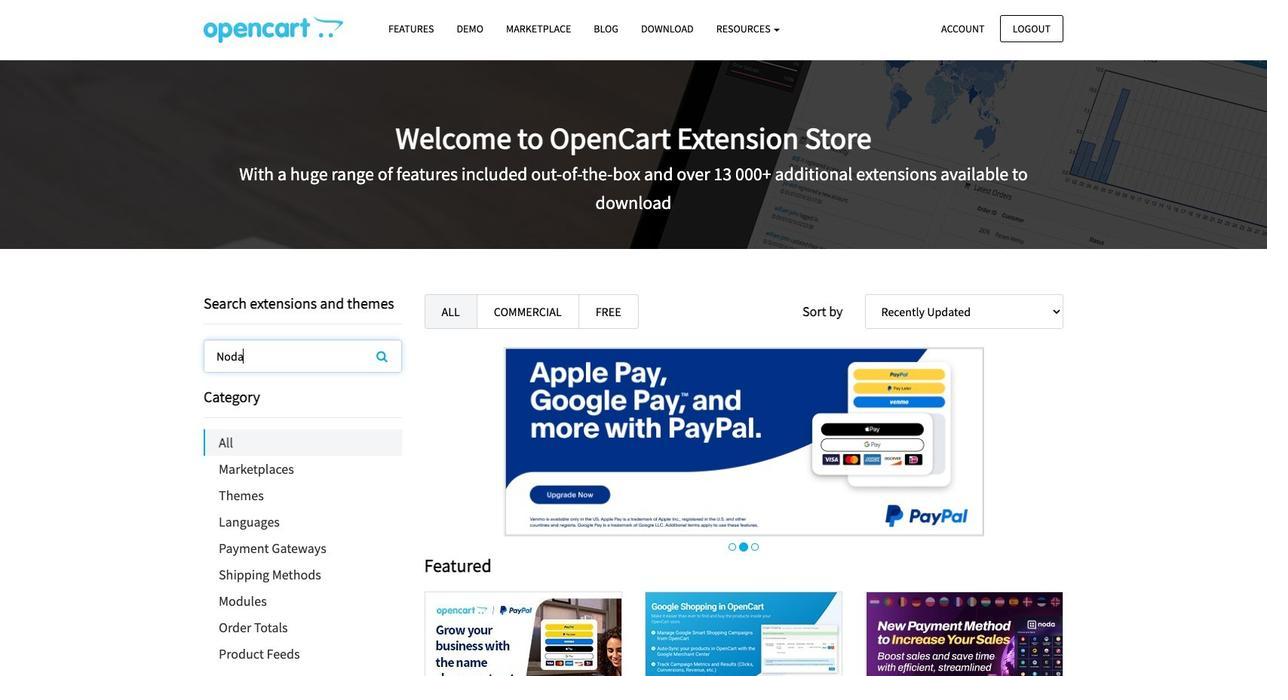 Task type: describe. For each thing, give the bounding box(es) containing it.
paypal payment gateway image
[[504, 347, 985, 536]]

search image
[[377, 350, 388, 362]]

opencart extensions image
[[204, 16, 343, 43]]

noda image
[[867, 593, 1063, 676]]



Task type: locate. For each thing, give the bounding box(es) containing it.
paypal checkout integration image
[[425, 593, 622, 676]]

google shopping for opencart image
[[646, 593, 842, 676]]

None text field
[[204, 340, 401, 372]]



Task type: vqa. For each thing, say whether or not it's contained in the screenshot.
noda image on the bottom
yes



